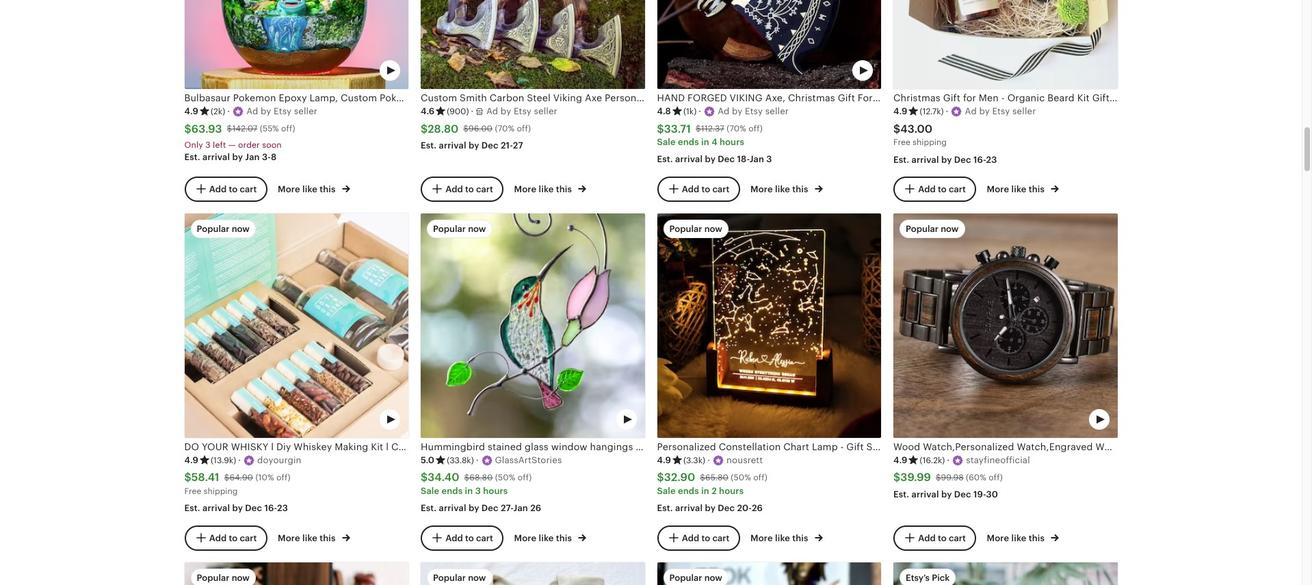 Task type: locate. For each thing, give the bounding box(es) containing it.
1 (70% from the left
[[495, 124, 515, 134]]

toiletry bag, personalized leather dopp kit, engraving men's travel bag, men's shaving bag,christmas gift, gift for groomsmen, birthday gift image
[[894, 563, 1118, 585]]

(50%
[[495, 473, 516, 483], [731, 473, 751, 483]]

cart for 39.99
[[949, 532, 966, 543]]

1 horizontal spatial 23
[[986, 154, 997, 165]]

1 vertical spatial est. arrival by dec 16-23
[[184, 503, 288, 514]]

· right (33.8k)
[[476, 455, 479, 466]]

4.9
[[184, 106, 198, 117], [894, 106, 908, 117], [184, 455, 198, 466], [657, 455, 671, 466], [894, 455, 908, 466]]

dec inside $ 39.99 $ 99.98 (60% off) est. arrival by dec 19-30
[[954, 489, 971, 500]]

arrival inside $ 34.40 $ 68.80 (50% off) sale ends in 3 hours est. arrival by dec 27-jan 26
[[439, 503, 467, 513]]

hours for 33.71
[[720, 137, 745, 147]]

est. inside $ 34.40 $ 68.80 (50% off) sale ends in 3 hours est. arrival by dec 27-jan 26
[[421, 503, 437, 513]]

dec
[[482, 140, 499, 151], [718, 154, 735, 164], [954, 154, 971, 165], [954, 489, 971, 500], [482, 503, 499, 513], [718, 503, 735, 513], [245, 503, 262, 514]]

to down $ 34.40 $ 68.80 (50% off) sale ends in 3 hours est. arrival by dec 27-jan 26 on the bottom of page
[[465, 532, 474, 543]]

to down $ 33.71 $ 112.37 (70% off) sale ends in 4 hours est. arrival by dec 18-jan 3
[[702, 184, 710, 194]]

39.99
[[901, 471, 931, 484]]

(10%
[[256, 473, 274, 483]]

add down left
[[209, 184, 227, 194]]

(33.8k)
[[447, 456, 474, 465]]

ends inside $ 33.71 $ 112.37 (70% off) sale ends in 4 hours est. arrival by dec 18-jan 3
[[678, 137, 699, 147]]

· for 32.90
[[708, 455, 710, 466]]

more for 63.93
[[278, 184, 300, 194]]

0 horizontal spatial free
[[184, 487, 201, 496]]

hours down 68.80
[[483, 486, 508, 496]]

0 horizontal spatial jan
[[245, 152, 260, 162]]

· right (3.3k)
[[708, 455, 710, 466]]

2 (70% from the left
[[727, 124, 747, 134]]

sale for 33.71
[[657, 137, 676, 147]]

sale down the 34.40
[[421, 486, 439, 496]]

dec inside $ 33.71 $ 112.37 (70% off) sale ends in 4 hours est. arrival by dec 18-jan 3
[[718, 154, 735, 164]]

by down the — at the top of the page
[[232, 152, 243, 162]]

in inside $ 34.40 $ 68.80 (50% off) sale ends in 3 hours est. arrival by dec 27-jan 26
[[465, 486, 473, 496]]

dec inside $ 32.90 $ 65.80 (50% off) sale ends in 2 hours est. arrival by dec 20-26
[[718, 503, 735, 513]]

142.07
[[232, 124, 258, 134]]

add for 28.80
[[446, 184, 463, 194]]

arrival down left
[[203, 152, 230, 162]]

26 inside $ 34.40 $ 68.80 (50% off) sale ends in 3 hours est. arrival by dec 27-jan 26
[[530, 503, 541, 513]]

3 right 18-
[[767, 154, 772, 164]]

in for 33.71
[[701, 137, 710, 147]]

ends down the 34.40
[[442, 486, 463, 496]]

est. down '28.80'
[[421, 140, 437, 151]]

to for 33.71
[[702, 184, 710, 194]]

more
[[278, 184, 300, 194], [514, 184, 537, 194], [751, 184, 773, 194], [987, 184, 1010, 194], [278, 533, 300, 543], [514, 533, 537, 543], [751, 533, 773, 543], [987, 533, 1010, 543]]

by
[[469, 140, 479, 151], [232, 152, 243, 162], [705, 154, 716, 164], [942, 154, 952, 165], [942, 489, 952, 500], [469, 503, 479, 513], [705, 503, 716, 513], [232, 503, 243, 514]]

add for 34.40
[[446, 532, 463, 543]]

like for 58.41
[[302, 533, 318, 543]]

0 horizontal spatial 26
[[530, 503, 541, 513]]

arrival down the 34.40
[[439, 503, 467, 513]]

jan for 34.40
[[514, 503, 528, 513]]

add down $ 32.90 $ 65.80 (50% off) sale ends in 2 hours est. arrival by dec 20-26
[[682, 532, 700, 543]]

add down the $ 43.00 free shipping
[[918, 184, 936, 194]]

to down $ 58.41 $ 64.90 (10% off) free shipping
[[229, 532, 238, 543]]

0 horizontal spatial est. arrival by dec 16-23
[[184, 503, 288, 514]]

0 horizontal spatial 23
[[277, 503, 288, 514]]

by down 68.80
[[469, 503, 479, 513]]

(70% up 21-
[[495, 124, 515, 134]]

$
[[184, 122, 191, 135], [421, 122, 428, 135], [657, 122, 664, 135], [894, 122, 901, 135], [227, 124, 232, 134], [463, 124, 469, 134], [696, 124, 701, 134], [184, 471, 191, 484], [421, 471, 428, 484], [657, 471, 664, 484], [894, 471, 901, 484], [224, 473, 230, 483], [464, 473, 470, 483], [700, 473, 706, 483], [936, 473, 941, 483]]

arrival inside $ 32.90 $ 65.80 (50% off) sale ends in 2 hours est. arrival by dec 20-26
[[675, 503, 703, 513]]

off) right 65.80
[[754, 473, 768, 483]]

more like this
[[278, 184, 338, 194], [514, 184, 574, 194], [751, 184, 811, 194], [987, 184, 1047, 194], [278, 533, 338, 543], [514, 533, 574, 543], [751, 533, 811, 543], [987, 533, 1047, 543]]

est. arrival by dec 16-23
[[894, 154, 997, 165], [184, 503, 288, 514]]

add to cart down $ 32.90 $ 65.80 (50% off) sale ends in 2 hours est. arrival by dec 20-26
[[682, 532, 730, 543]]

add to cart button for 33.71
[[657, 176, 740, 201]]

off)
[[281, 124, 295, 134], [517, 124, 531, 134], [749, 124, 763, 134], [276, 473, 291, 483], [518, 473, 532, 483], [754, 473, 768, 483], [989, 473, 1003, 483]]

· right (1k)
[[699, 106, 702, 117]]

popular now
[[197, 224, 250, 234], [433, 224, 486, 234], [670, 224, 723, 234], [906, 224, 959, 234], [197, 573, 250, 583], [433, 573, 486, 583], [670, 573, 723, 583]]

off) right 68.80
[[518, 473, 532, 483]]

ends down 33.71
[[678, 137, 699, 147]]

add to cart for 58.41
[[209, 532, 257, 543]]

· right (900)
[[471, 106, 474, 117]]

off) inside $ 33.71 $ 112.37 (70% off) sale ends in 4 hours est. arrival by dec 18-jan 3
[[749, 124, 763, 134]]

add up etsy's pick
[[918, 532, 936, 543]]

1 horizontal spatial free
[[894, 138, 911, 147]]

1 vertical spatial 16-
[[264, 503, 277, 514]]

jan inside $ 34.40 $ 68.80 (50% off) sale ends in 3 hours est. arrival by dec 27-jan 26
[[514, 503, 528, 513]]

(50% inside $ 34.40 $ 68.80 (50% off) sale ends in 3 hours est. arrival by dec 27-jan 26
[[495, 473, 516, 483]]

0 horizontal spatial shipping
[[204, 487, 238, 496]]

est. arrival by dec 16-23 for 58.41
[[184, 503, 288, 514]]

·
[[227, 106, 230, 117], [471, 106, 474, 117], [699, 106, 702, 117], [946, 106, 949, 117], [238, 455, 241, 466], [476, 455, 479, 466], [708, 455, 710, 466], [947, 455, 950, 466]]

(50% for 34.40
[[495, 473, 516, 483]]

off) inside $ 39.99 $ 99.98 (60% off) est. arrival by dec 19-30
[[989, 473, 1003, 483]]

arrival down 39.99
[[912, 489, 939, 500]]

4.9 up "58.41"
[[184, 455, 198, 466]]

to down $ 32.90 $ 65.80 (50% off) sale ends in 2 hours est. arrival by dec 20-26
[[702, 532, 710, 543]]

1 vertical spatial 23
[[277, 503, 288, 514]]

· right (2k)
[[227, 106, 230, 117]]

add down $ 58.41 $ 64.90 (10% off) free shipping
[[209, 532, 227, 543]]

0 vertical spatial 3
[[205, 140, 211, 150]]

product video element for 39.99
[[894, 214, 1118, 438]]

more like this link
[[278, 181, 350, 196], [514, 181, 587, 196], [751, 181, 823, 196], [987, 181, 1060, 196], [278, 530, 350, 545], [514, 530, 587, 545], [751, 530, 823, 545], [987, 530, 1060, 545]]

to for 34.40
[[465, 532, 474, 543]]

3
[[205, 140, 211, 150], [767, 154, 772, 164], [475, 486, 481, 496]]

off) inside $ 63.93 $ 142.07 (55% off) only 3 left — order soon est. arrival by jan 3-8
[[281, 124, 295, 134]]

4.9 up "32.90"
[[657, 455, 671, 466]]

add to cart button for 63.93
[[184, 176, 267, 201]]

arrival down '28.80'
[[439, 140, 467, 151]]

personalized flask for men, leather flask, flask personalized, flask leather, flasks image
[[657, 563, 881, 585]]

more like this for 63.93
[[278, 184, 338, 194]]

cart for 63.93
[[240, 184, 257, 194]]

27-
[[501, 503, 514, 513]]

free down 43.00
[[894, 138, 911, 147]]

1 vertical spatial 3
[[767, 154, 772, 164]]

add for 58.41
[[209, 532, 227, 543]]

est. inside $ 39.99 $ 99.98 (60% off) est. arrival by dec 19-30
[[894, 489, 910, 500]]

product video element
[[184, 0, 409, 89], [657, 0, 881, 89], [184, 214, 409, 438], [421, 214, 645, 438], [894, 214, 1118, 438], [184, 563, 409, 585], [421, 563, 645, 585]]

est. arrival by dec 16-23 down the $ 43.00 free shipping
[[894, 154, 997, 165]]

add to cart button down $ 34.40 $ 68.80 (50% off) sale ends in 3 hours est. arrival by dec 27-jan 26 on the bottom of page
[[421, 525, 504, 550]]

this
[[320, 184, 336, 194], [556, 184, 572, 194], [793, 184, 809, 194], [1029, 184, 1045, 194], [320, 533, 336, 543], [556, 533, 572, 543], [793, 533, 809, 543], [1029, 533, 1045, 543]]

1 horizontal spatial 3
[[475, 486, 481, 496]]

3-
[[262, 152, 271, 162]]

like for 34.40
[[539, 533, 554, 543]]

add to cart for 28.80
[[446, 184, 493, 194]]

ends down "32.90"
[[678, 486, 699, 496]]

by down $ 58.41 $ 64.90 (10% off) free shipping
[[232, 503, 243, 514]]

christmas gift for men - organic beard kit gift box | beard grooming balm, beard oil, & hydrating beard wash | 8.5 oz total wt image
[[894, 0, 1118, 89]]

$ 32.90 $ 65.80 (50% off) sale ends in 2 hours est. arrival by dec 20-26
[[657, 471, 768, 513]]

0 horizontal spatial 3
[[205, 140, 211, 150]]

off) inside the $ 28.80 $ 96.00 (70% off) est. arrival by dec 21-27
[[517, 124, 531, 134]]

sale inside $ 34.40 $ 68.80 (50% off) sale ends in 3 hours est. arrival by dec 27-jan 26
[[421, 486, 439, 496]]

3 down 68.80
[[475, 486, 481, 496]]

· for 63.93
[[227, 106, 230, 117]]

est. down only
[[184, 152, 200, 162]]

off) right (10%
[[276, 473, 291, 483]]

this for 34.40
[[556, 533, 572, 543]]

by inside $ 34.40 $ 68.80 (50% off) sale ends in 3 hours est. arrival by dec 27-jan 26
[[469, 503, 479, 513]]

sale for 34.40
[[421, 486, 439, 496]]

off) right (55%
[[281, 124, 295, 134]]

4.9 up '63.93'
[[184, 106, 198, 117]]

add to cart for 32.90
[[682, 532, 730, 543]]

to for 32.90
[[702, 532, 710, 543]]

0 vertical spatial 16-
[[974, 154, 986, 165]]

jan inside $ 33.71 $ 112.37 (70% off) sale ends in 4 hours est. arrival by dec 18-jan 3
[[750, 154, 764, 164]]

add to cart for 33.71
[[682, 184, 730, 194]]

68.80
[[470, 473, 493, 483]]

cart
[[240, 184, 257, 194], [476, 184, 493, 194], [713, 184, 730, 194], [949, 184, 966, 194], [240, 532, 257, 543], [476, 532, 493, 543], [713, 532, 730, 543], [949, 532, 966, 543]]

by inside $ 33.71 $ 112.37 (70% off) sale ends in 4 hours est. arrival by dec 18-jan 3
[[705, 154, 716, 164]]

add to cart down $ 58.41 $ 64.90 (10% off) free shipping
[[209, 532, 257, 543]]

like for 33.71
[[775, 184, 790, 194]]

shipping down "58.41"
[[204, 487, 238, 496]]

(50% right 65.80
[[731, 473, 751, 483]]

cart for 32.90
[[713, 532, 730, 543]]

sale inside $ 32.90 $ 65.80 (50% off) sale ends in 2 hours est. arrival by dec 20-26
[[657, 486, 676, 496]]

now
[[232, 224, 250, 234], [468, 224, 486, 234], [705, 224, 723, 234], [941, 224, 959, 234], [232, 573, 250, 583], [468, 573, 486, 583], [705, 573, 723, 583]]

to down the — at the top of the page
[[229, 184, 238, 194]]

18-
[[737, 154, 750, 164]]

add to cart up pick
[[918, 532, 966, 543]]

1 horizontal spatial 26
[[752, 503, 763, 513]]

hours inside $ 33.71 $ 112.37 (70% off) sale ends in 4 hours est. arrival by dec 18-jan 3
[[720, 137, 745, 147]]

personalized wallet,mens wallet,engraved wallet,groomsmen wallet,leather wallet,custom wallet,boyfriend gift for men,father day gift for him image
[[184, 563, 409, 585]]

ends
[[678, 137, 699, 147], [442, 486, 463, 496], [678, 486, 699, 496]]

shipping down 43.00
[[913, 138, 947, 147]]

add down the $ 28.80 $ 96.00 (70% off) est. arrival by dec 21-27
[[446, 184, 463, 194]]

add to cart for 63.93
[[209, 184, 257, 194]]

this for 58.41
[[320, 533, 336, 543]]

product video element for 34.40
[[421, 214, 645, 438]]

arrival down "32.90"
[[675, 503, 703, 513]]

4.9 for 32.90
[[657, 455, 671, 466]]

4.9 for 63.93
[[184, 106, 198, 117]]

1 vertical spatial shipping
[[204, 487, 238, 496]]

16- for 43.00
[[974, 154, 986, 165]]

(70%
[[495, 124, 515, 134], [727, 124, 747, 134]]

in inside $ 32.90 $ 65.80 (50% off) sale ends in 2 hours est. arrival by dec 20-26
[[701, 486, 710, 496]]

hours
[[720, 137, 745, 147], [483, 486, 508, 496], [719, 486, 744, 496]]

2 vertical spatial 3
[[475, 486, 481, 496]]

sale down 33.71
[[657, 137, 676, 147]]

26 up personalized flask for men, leather flask, flask personalized, flask leather, flasks image
[[752, 503, 763, 513]]

like
[[302, 184, 318, 194], [539, 184, 554, 194], [775, 184, 790, 194], [1012, 184, 1027, 194], [302, 533, 318, 543], [539, 533, 554, 543], [775, 533, 790, 543], [1012, 533, 1027, 543]]

off) up 27
[[517, 124, 531, 134]]

43.00
[[901, 122, 933, 135]]

0 vertical spatial free
[[894, 138, 911, 147]]

arrival
[[439, 140, 467, 151], [203, 152, 230, 162], [675, 154, 703, 164], [912, 154, 939, 165], [912, 489, 939, 500], [439, 503, 467, 513], [675, 503, 703, 513], [203, 503, 230, 514]]

arrival down the $ 43.00 free shipping
[[912, 154, 939, 165]]

dec inside $ 34.40 $ 68.80 (50% off) sale ends in 3 hours est. arrival by dec 27-jan 26
[[482, 503, 499, 513]]

est. down the 34.40
[[421, 503, 437, 513]]

0 horizontal spatial (50%
[[495, 473, 516, 483]]

16-
[[974, 154, 986, 165], [264, 503, 277, 514]]

1 horizontal spatial est. arrival by dec 16-23
[[894, 154, 997, 165]]

in down 68.80
[[465, 486, 473, 496]]

16- for 58.41
[[264, 503, 277, 514]]

add to cart for 34.40
[[446, 532, 493, 543]]

28.80
[[428, 122, 459, 135]]

27
[[513, 140, 523, 151]]

sale inside $ 33.71 $ 112.37 (70% off) sale ends in 4 hours est. arrival by dec 18-jan 3
[[657, 137, 676, 147]]

· right (16.2k)
[[947, 455, 950, 466]]

jan
[[245, 152, 260, 162], [750, 154, 764, 164], [514, 503, 528, 513]]

add to cart button down $ 58.41 $ 64.90 (10% off) free shipping
[[184, 525, 267, 550]]

more for 28.80
[[514, 184, 537, 194]]

· for 39.99
[[947, 455, 950, 466]]

23
[[986, 154, 997, 165], [277, 503, 288, 514]]

0 horizontal spatial 16-
[[264, 503, 277, 514]]

0 horizontal spatial (70%
[[495, 124, 515, 134]]

add to cart button down $ 33.71 $ 112.37 (70% off) sale ends in 4 hours est. arrival by dec 18-jan 3
[[657, 176, 740, 201]]

in left 2 on the right bottom of page
[[701, 486, 710, 496]]

more for 39.99
[[987, 533, 1010, 543]]

est. arrival by dec 16-23 down $ 58.41 $ 64.90 (10% off) free shipping
[[184, 503, 288, 514]]

0 vertical spatial shipping
[[913, 138, 947, 147]]

hours inside $ 32.90 $ 65.80 (50% off) sale ends in 2 hours est. arrival by dec 20-26
[[719, 486, 744, 496]]

hours right '4'
[[720, 137, 745, 147]]

add to cart down the — at the top of the page
[[209, 184, 257, 194]]

to down the $ 28.80 $ 96.00 (70% off) est. arrival by dec 21-27
[[465, 184, 474, 194]]

ends inside $ 34.40 $ 68.80 (50% off) sale ends in 3 hours est. arrival by dec 27-jan 26
[[442, 486, 463, 496]]

est. down 39.99
[[894, 489, 910, 500]]

sale down "32.90"
[[657, 486, 676, 496]]

(70% right 112.37
[[727, 124, 747, 134]]

1 horizontal spatial jan
[[514, 503, 528, 513]]

off) up 18-
[[749, 124, 763, 134]]

4.9 up 43.00
[[894, 106, 908, 117]]

add to cart button down $ 32.90 $ 65.80 (50% off) sale ends in 2 hours est. arrival by dec 20-26
[[657, 525, 740, 550]]

3 left left
[[205, 140, 211, 150]]

free down "58.41"
[[184, 487, 201, 496]]

$ inside the $ 43.00 free shipping
[[894, 122, 901, 135]]

2 horizontal spatial jan
[[750, 154, 764, 164]]

add to cart down $ 34.40 $ 68.80 (50% off) sale ends in 3 hours est. arrival by dec 27-jan 26 on the bottom of page
[[446, 532, 493, 543]]

to down the $ 43.00 free shipping
[[938, 184, 947, 194]]

est.
[[421, 140, 437, 151], [184, 152, 200, 162], [657, 154, 673, 164], [894, 154, 910, 165], [894, 489, 910, 500], [421, 503, 437, 513], [657, 503, 673, 513], [184, 503, 200, 514]]

dec inside the $ 28.80 $ 96.00 (70% off) est. arrival by dec 21-27
[[482, 140, 499, 151]]

popular
[[197, 224, 230, 234], [433, 224, 466, 234], [670, 224, 702, 234], [906, 224, 939, 234], [197, 573, 230, 583], [433, 573, 466, 583], [670, 573, 702, 583]]

more for 34.40
[[514, 533, 537, 543]]

left
[[213, 140, 226, 150]]

off) for 34.40
[[518, 473, 532, 483]]

64.90
[[230, 473, 253, 483]]

2 horizontal spatial 3
[[767, 154, 772, 164]]

hours right 2 on the right bottom of page
[[719, 486, 744, 496]]

only
[[184, 140, 203, 150]]

by inside the $ 28.80 $ 96.00 (70% off) est. arrival by dec 21-27
[[469, 140, 479, 151]]

etsy's pick
[[906, 573, 950, 583]]

hours inside $ 34.40 $ 68.80 (50% off) sale ends in 3 hours est. arrival by dec 27-jan 26
[[483, 486, 508, 496]]

sale
[[657, 137, 676, 147], [421, 486, 439, 496], [657, 486, 676, 496]]

30
[[986, 489, 999, 500]]

add down $ 34.40 $ 68.80 (50% off) sale ends in 3 hours est. arrival by dec 27-jan 26 on the bottom of page
[[446, 532, 463, 543]]

more like this for 58.41
[[278, 533, 338, 543]]

2 horizontal spatial popular now link
[[657, 563, 881, 585]]

(70% inside the $ 28.80 $ 96.00 (70% off) est. arrival by dec 21-27
[[495, 124, 515, 134]]

add
[[209, 184, 227, 194], [446, 184, 463, 194], [682, 184, 700, 194], [918, 184, 936, 194], [209, 532, 227, 543], [446, 532, 463, 543], [682, 532, 700, 543], [918, 532, 936, 543]]

2 (50% from the left
[[731, 473, 751, 483]]

est. inside $ 33.71 $ 112.37 (70% off) sale ends in 4 hours est. arrival by dec 18-jan 3
[[657, 154, 673, 164]]

off) up 30
[[989, 473, 1003, 483]]

more like this link for 58.41
[[278, 530, 350, 545]]

add to cart button
[[184, 176, 267, 201], [421, 176, 504, 201], [657, 176, 740, 201], [894, 176, 976, 201], [184, 525, 267, 550], [421, 525, 504, 550], [657, 525, 740, 550], [894, 525, 976, 550]]

—
[[228, 140, 236, 150]]

est. down 33.71
[[657, 154, 673, 164]]

0 vertical spatial est. arrival by dec 16-23
[[894, 154, 997, 165]]

popular now link
[[184, 563, 409, 585], [421, 563, 645, 585], [657, 563, 881, 585]]

add to cart button up pick
[[894, 525, 976, 550]]

off) for 28.80
[[517, 124, 531, 134]]

4.9 for 58.41
[[184, 455, 198, 466]]

add for 63.93
[[209, 184, 227, 194]]

hummingbird stained glass window hangings christmas gifts hummingbird gift custom stained glass bird suncatcher humming bird feeder image
[[421, 214, 645, 438]]

by down 96.00
[[469, 140, 479, 151]]

est. down "32.90"
[[657, 503, 673, 513]]

by down '4'
[[705, 154, 716, 164]]

shipping
[[913, 138, 947, 147], [204, 487, 238, 496]]

2 26 from the left
[[752, 503, 763, 513]]

1 vertical spatial free
[[184, 487, 201, 496]]

5.0
[[421, 455, 435, 466]]

add to cart button down left
[[184, 176, 267, 201]]

$ 28.80 $ 96.00 (70% off) est. arrival by dec 21-27
[[421, 122, 531, 151]]

26
[[530, 503, 541, 513], [752, 503, 763, 513]]

$ 43.00 free shipping
[[894, 122, 947, 147]]

in left '4'
[[701, 137, 710, 147]]

more like this link for 33.71
[[751, 181, 823, 196]]

1 horizontal spatial (50%
[[731, 473, 751, 483]]

3 inside $ 63.93 $ 142.07 (55% off) only 3 left — order soon est. arrival by jan 3-8
[[205, 140, 211, 150]]

23 for 58.41
[[277, 503, 288, 514]]

more like this for 32.90
[[751, 533, 811, 543]]

1 horizontal spatial popular now link
[[421, 563, 645, 585]]

add to cart button for 34.40
[[421, 525, 504, 550]]

off) for 33.71
[[749, 124, 763, 134]]

(70% inside $ 33.71 $ 112.37 (70% off) sale ends in 4 hours est. arrival by dec 18-jan 3
[[727, 124, 747, 134]]

est. down the $ 43.00 free shipping
[[894, 154, 910, 165]]

free
[[894, 138, 911, 147], [184, 487, 201, 496]]

shipping inside the $ 43.00 free shipping
[[913, 138, 947, 147]]

(50% inside $ 32.90 $ 65.80 (50% off) sale ends in 2 hours est. arrival by dec 20-26
[[731, 473, 751, 483]]

add to cart
[[209, 184, 257, 194], [446, 184, 493, 194], [682, 184, 730, 194], [918, 184, 966, 194], [209, 532, 257, 543], [446, 532, 493, 543], [682, 532, 730, 543], [918, 532, 966, 543]]

1 26 from the left
[[530, 503, 541, 513]]

by down "99.98"
[[942, 489, 952, 500]]

more like this link for 32.90
[[751, 530, 823, 545]]

96.00
[[469, 124, 493, 134]]

0 vertical spatial 23
[[986, 154, 997, 165]]

1 horizontal spatial (70%
[[727, 124, 747, 134]]

personalized constellation chart lamp - gift star map on night light - gift for boyfriend / girlfriend - stars chart gift for couples image
[[657, 214, 881, 438]]

(50% right 68.80
[[495, 473, 516, 483]]

to up pick
[[938, 532, 947, 543]]

off) inside $ 34.40 $ 68.80 (50% off) sale ends in 3 hours est. arrival by dec 27-jan 26
[[518, 473, 532, 483]]

add for 39.99
[[918, 532, 936, 543]]

in
[[701, 137, 710, 147], [465, 486, 473, 496], [701, 486, 710, 496]]

in inside $ 33.71 $ 112.37 (70% off) sale ends in 4 hours est. arrival by dec 18-jan 3
[[701, 137, 710, 147]]

arrival down 33.71
[[675, 154, 703, 164]]

cart for 33.71
[[713, 184, 730, 194]]

26 right 27- at the bottom left of page
[[530, 503, 541, 513]]

add to cart button down the $ 28.80 $ 96.00 (70% off) est. arrival by dec 21-27
[[421, 176, 504, 201]]

· right (13.9k)
[[238, 455, 241, 466]]

off) for 39.99
[[989, 473, 1003, 483]]

1 horizontal spatial 16-
[[974, 154, 986, 165]]

1 horizontal spatial shipping
[[913, 138, 947, 147]]

0 horizontal spatial popular now link
[[184, 563, 409, 585]]

off) inside $ 58.41 $ 64.90 (10% off) free shipping
[[276, 473, 291, 483]]

by down 2 on the right bottom of page
[[705, 503, 716, 513]]

to
[[229, 184, 238, 194], [465, 184, 474, 194], [702, 184, 710, 194], [938, 184, 947, 194], [229, 532, 238, 543], [465, 532, 474, 543], [702, 532, 710, 543], [938, 532, 947, 543]]

ends inside $ 32.90 $ 65.80 (50% off) sale ends in 2 hours est. arrival by dec 20-26
[[678, 486, 699, 496]]

4.8
[[657, 106, 671, 117]]

1 (50% from the left
[[495, 473, 516, 483]]

jan inside $ 63.93 $ 142.07 (55% off) only 3 left — order soon est. arrival by jan 3-8
[[245, 152, 260, 162]]

jan for 33.71
[[750, 154, 764, 164]]

more like this link for 34.40
[[514, 530, 587, 545]]

off) inside $ 32.90 $ 65.80 (50% off) sale ends in 2 hours est. arrival by dec 20-26
[[754, 473, 768, 483]]



Task type: describe. For each thing, give the bounding box(es) containing it.
(70% for 33.71
[[727, 124, 747, 134]]

etsy's
[[906, 573, 930, 583]]

by inside $ 39.99 $ 99.98 (60% off) est. arrival by dec 19-30
[[942, 489, 952, 500]]

$ 39.99 $ 99.98 (60% off) est. arrival by dec 19-30
[[894, 471, 1003, 500]]

custom smith carbon steel viking axe personalized anniversary gift for him, birthday & wedding gift, hand forged, battle, axe axes image
[[421, 0, 645, 89]]

more for 32.90
[[751, 533, 773, 543]]

like for 32.90
[[775, 533, 790, 543]]

4.6
[[421, 106, 435, 117]]

hours for 32.90
[[719, 486, 744, 496]]

add to cart button for 32.90
[[657, 525, 740, 550]]

4.9 up 39.99
[[894, 455, 908, 466]]

58.41
[[191, 471, 219, 484]]

$ 58.41 $ 64.90 (10% off) free shipping
[[184, 471, 291, 496]]

sale for 32.90
[[657, 486, 676, 496]]

· for 58.41
[[238, 455, 241, 466]]

free inside the $ 43.00 free shipping
[[894, 138, 911, 147]]

(3.3k)
[[684, 456, 706, 465]]

112.37
[[701, 124, 725, 134]]

$ 63.93 $ 142.07 (55% off) only 3 left — order soon est. arrival by jan 3-8
[[184, 122, 295, 162]]

add for 32.90
[[682, 532, 700, 543]]

off) for 58.41
[[276, 473, 291, 483]]

99.98
[[941, 473, 964, 483]]

34.40
[[428, 471, 460, 484]]

soon
[[262, 140, 282, 150]]

shipping inside $ 58.41 $ 64.90 (10% off) free shipping
[[204, 487, 238, 496]]

(55%
[[260, 124, 279, 134]]

add to cart button for 58.41
[[184, 525, 267, 550]]

ends for 33.71
[[678, 137, 699, 147]]

(900)
[[447, 107, 469, 116]]

this for 43.00
[[1029, 184, 1045, 194]]

(12.7k)
[[920, 107, 944, 116]]

off) for 63.93
[[281, 124, 295, 134]]

(60%
[[966, 473, 987, 483]]

cart for 34.40
[[476, 532, 493, 543]]

3 popular now link from the left
[[657, 563, 881, 585]]

etsy's pick link
[[894, 563, 1118, 585]]

est. arrival by dec 16-23 for 43.00
[[894, 154, 997, 165]]

est. inside $ 32.90 $ 65.80 (50% off) sale ends in 2 hours est. arrival by dec 20-26
[[657, 503, 673, 513]]

hours for 34.40
[[483, 486, 508, 496]]

32.90
[[664, 471, 695, 484]]

2
[[712, 486, 717, 496]]

ends for 32.90
[[678, 486, 699, 496]]

3 inside $ 33.71 $ 112.37 (70% off) sale ends in 4 hours est. arrival by dec 18-jan 3
[[767, 154, 772, 164]]

26 inside $ 32.90 $ 65.80 (50% off) sale ends in 2 hours est. arrival by dec 20-26
[[752, 503, 763, 513]]

est. inside $ 63.93 $ 142.07 (55% off) only 3 left — order soon est. arrival by jan 3-8
[[184, 152, 200, 162]]

· for 34.40
[[476, 455, 479, 466]]

arrival inside $ 63.93 $ 142.07 (55% off) only 3 left — order soon est. arrival by jan 3-8
[[203, 152, 230, 162]]

product video element for 63.93
[[184, 0, 409, 89]]

more for 33.71
[[751, 184, 773, 194]]

(16.2k)
[[920, 456, 945, 465]]

bulbasaur pokemon epoxy lamp, custom pokemon night light, personalized night light christmas home decor, resin wood eggs, gifts for him image
[[184, 0, 409, 89]]

· right (12.7k)
[[946, 106, 949, 117]]

(13.9k)
[[211, 456, 236, 465]]

hand forged viking axe, christmas gift for him, carbon steel axe, rose wood shaft, kratos axe, birthday and anniversary gift, leviathan axe image
[[657, 0, 881, 89]]

arrival inside $ 39.99 $ 99.98 (60% off) est. arrival by dec 19-30
[[912, 489, 939, 500]]

arrival down $ 58.41 $ 64.90 (10% off) free shipping
[[203, 503, 230, 514]]

to for 39.99
[[938, 532, 947, 543]]

add to cart button down the $ 43.00 free shipping
[[894, 176, 976, 201]]

order
[[238, 140, 260, 150]]

$ 34.40 $ 68.80 (50% off) sale ends in 3 hours est. arrival by dec 27-jan 26
[[421, 471, 541, 513]]

in for 34.40
[[465, 486, 473, 496]]

more like this link for 43.00
[[987, 181, 1060, 196]]

19-
[[974, 489, 986, 500]]

free inside $ 58.41 $ 64.90 (10% off) free shipping
[[184, 487, 201, 496]]

est. inside the $ 28.80 $ 96.00 (70% off) est. arrival by dec 21-27
[[421, 140, 437, 151]]

(50% for 32.90
[[731, 473, 751, 483]]

more for 58.41
[[278, 533, 300, 543]]

this for 33.71
[[793, 184, 809, 194]]

more like this link for 63.93
[[278, 181, 350, 196]]

8
[[271, 152, 277, 162]]

63.93
[[191, 122, 222, 135]]

21-
[[501, 140, 513, 151]]

ends for 34.40
[[442, 486, 463, 496]]

(2k)
[[211, 107, 225, 116]]

add to cart button for 39.99
[[894, 525, 976, 550]]

product video element for 58.41
[[184, 214, 409, 438]]

personalized mama sweatshirt with kid names on sleeve, mothers day gift, birthday gift for mom, new mom gift, minimalist cool mom sweater image
[[421, 563, 645, 585]]

add to cart for 39.99
[[918, 532, 966, 543]]

to for 63.93
[[229, 184, 238, 194]]

1 popular now link from the left
[[184, 563, 409, 585]]

(1k)
[[684, 107, 697, 116]]

65.80
[[706, 473, 729, 483]]

in for 32.90
[[701, 486, 710, 496]]

by down the $ 43.00 free shipping
[[942, 154, 952, 165]]

add for 33.71
[[682, 184, 700, 194]]

arrival inside $ 33.71 $ 112.37 (70% off) sale ends in 4 hours est. arrival by dec 18-jan 3
[[675, 154, 703, 164]]

· for 28.80
[[471, 106, 474, 117]]

this for 32.90
[[793, 533, 809, 543]]

20-
[[737, 503, 752, 513]]

like for 43.00
[[1012, 184, 1027, 194]]

23 for 43.00
[[986, 154, 997, 165]]

pick
[[932, 573, 950, 583]]

33.71
[[664, 122, 691, 135]]

cart for 28.80
[[476, 184, 493, 194]]

to for 58.41
[[229, 532, 238, 543]]

by inside $ 63.93 $ 142.07 (55% off) only 3 left — order soon est. arrival by jan 3-8
[[232, 152, 243, 162]]

more like this for 43.00
[[987, 184, 1047, 194]]

(70% for 28.80
[[495, 124, 515, 134]]

$ 33.71 $ 112.37 (70% off) sale ends in 4 hours est. arrival by dec 18-jan 3
[[657, 122, 772, 164]]

arrival inside the $ 28.80 $ 96.00 (70% off) est. arrival by dec 21-27
[[439, 140, 467, 151]]

add to cart down the $ 43.00 free shipping
[[918, 184, 966, 194]]

more like this for 34.40
[[514, 533, 574, 543]]

2 popular now link from the left
[[421, 563, 645, 585]]

wood watch,personalized watch,engraved watch,wooden watch,groomsmen watch,mens watch,boyfriend gift for men,wedding anniversary gift for him image
[[894, 214, 1118, 438]]

3 inside $ 34.40 $ 68.80 (50% off) sale ends in 3 hours est. arrival by dec 27-jan 26
[[475, 486, 481, 496]]

add to cart button for 28.80
[[421, 176, 504, 201]]

do your whisky l diy whiskey making kit l christmas gift for him, boyfriend, husband l birthday gift for men & women l handmade cocktails image
[[184, 214, 409, 438]]

cart for 58.41
[[240, 532, 257, 543]]

4
[[712, 137, 718, 147]]

this for 63.93
[[320, 184, 336, 194]]

by inside $ 32.90 $ 65.80 (50% off) sale ends in 2 hours est. arrival by dec 20-26
[[705, 503, 716, 513]]

4.9 for 43.00
[[894, 106, 908, 117]]

product video element for 33.71
[[657, 0, 881, 89]]

more like this for 33.71
[[751, 184, 811, 194]]

off) for 32.90
[[754, 473, 768, 483]]

like for 63.93
[[302, 184, 318, 194]]

to for 28.80
[[465, 184, 474, 194]]

est. down "58.41"
[[184, 503, 200, 514]]



Task type: vqa. For each thing, say whether or not it's contained in the screenshot.
the you.
no



